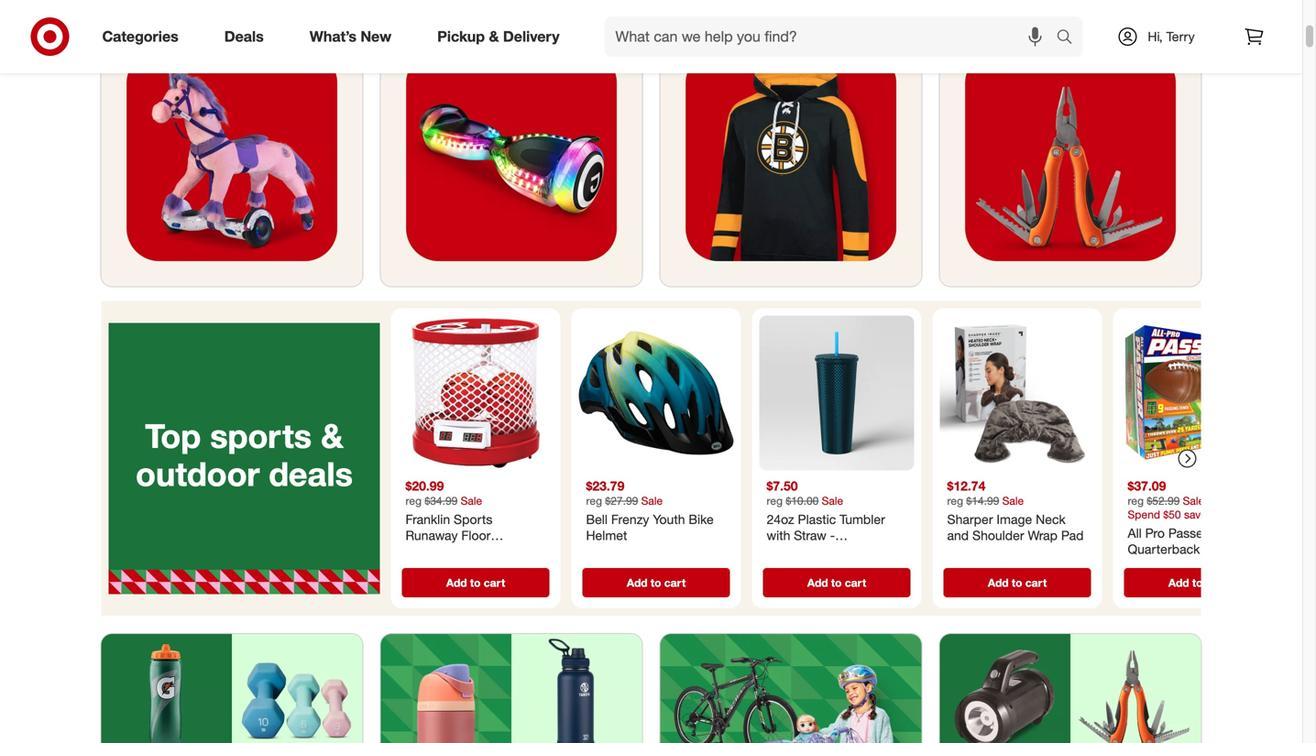 Task type: vqa. For each thing, say whether or not it's contained in the screenshot.


Task type: describe. For each thing, give the bounding box(es) containing it.
$12.74
[[947, 478, 986, 494]]

5 add to cart from the left
[[1169, 576, 1228, 590]]

deals
[[269, 453, 353, 494]]

what's
[[310, 28, 357, 45]]

$14.99
[[967, 494, 1000, 508]]

image
[[997, 511, 1032, 527]]

hi,
[[1148, 28, 1163, 44]]

helmet
[[586, 527, 627, 544]]

to for shoulder
[[1012, 576, 1023, 590]]

categories
[[102, 28, 179, 45]]

to for basketball
[[470, 576, 481, 590]]

add for helmet
[[627, 576, 648, 590]]

sharper
[[947, 511, 993, 527]]

add for shoulder
[[988, 576, 1009, 590]]

wrap
[[1028, 527, 1058, 544]]

5 cart from the left
[[1206, 576, 1228, 590]]

franklin
[[406, 511, 450, 527]]

sports
[[454, 511, 493, 527]]

$20.99 reg $34.99 sale franklin sports runaway floor basketball
[[406, 478, 493, 560]]

add to cart button for shoulder
[[944, 568, 1091, 598]]

to for helmet
[[651, 576, 661, 590]]

$34.99
[[425, 494, 458, 508]]

$27.99
[[605, 494, 638, 508]]

5 add from the left
[[1169, 576, 1190, 590]]

24oz
[[767, 511, 794, 527]]

$37.09
[[1128, 478, 1166, 494]]

$52.99
[[1147, 494, 1180, 508]]

add for basketball
[[446, 576, 467, 590]]

top sports & outdoor deals
[[136, 415, 353, 494]]

pickup & delivery link
[[422, 17, 583, 57]]

sale for sports
[[461, 494, 482, 508]]

basketball
[[406, 544, 465, 560]]

to for straw
[[831, 576, 842, 590]]

$7.50 reg $10.00 sale 24oz plastic tumbler with straw - opalhouse™
[[767, 478, 885, 560]]

search button
[[1048, 17, 1092, 61]]

franklin sports runaway floor basketball image
[[398, 316, 553, 471]]

reg for $7.50
[[767, 494, 783, 508]]

pickup & delivery
[[437, 28, 560, 45]]

all pro passer robotic quarterback image
[[1121, 316, 1276, 471]]

cart for helmet
[[664, 576, 686, 590]]

$7.50
[[767, 478, 798, 494]]

reg inside $37.09 reg $52.99 sale
[[1128, 494, 1144, 508]]

passer
[[1169, 525, 1208, 541]]

add for straw
[[807, 576, 828, 590]]

bell
[[586, 511, 608, 527]]

search
[[1048, 29, 1092, 47]]

with
[[767, 527, 791, 544]]

bike
[[689, 511, 714, 527]]

all pro passer robotic quarterback
[[1128, 525, 1256, 557]]

sale inside $37.09 reg $52.99 sale
[[1183, 494, 1205, 508]]

reg for $12.74
[[947, 494, 964, 508]]

add to cart for helmet
[[627, 576, 686, 590]]

shoulder
[[973, 527, 1025, 544]]

youth
[[653, 511, 685, 527]]

new
[[361, 28, 392, 45]]

What can we help you find? suggestions appear below search field
[[605, 17, 1061, 57]]

add to cart for shoulder
[[988, 576, 1047, 590]]



Task type: locate. For each thing, give the bounding box(es) containing it.
hi, terry
[[1148, 28, 1195, 44]]

to down opalhouse™
[[831, 576, 842, 590]]

sale for frenzy
[[641, 494, 663, 508]]

& right sports
[[321, 415, 344, 456]]

to down all pro passer robotic quarterback
[[1193, 576, 1203, 590]]

4 add to cart from the left
[[988, 576, 1047, 590]]

3 add to cart button from the left
[[763, 568, 911, 598]]

3 to from the left
[[831, 576, 842, 590]]

3 reg from the left
[[767, 494, 783, 508]]

sale inside $12.74 reg $14.99 sale sharper image neck and shoulder wrap pad
[[1003, 494, 1024, 508]]

quarterback
[[1128, 541, 1200, 557]]

outdoor
[[136, 453, 260, 494]]

cart
[[484, 576, 505, 590], [664, 576, 686, 590], [845, 576, 866, 590], [1026, 576, 1047, 590], [1206, 576, 1228, 590]]

cart for shoulder
[[1026, 576, 1047, 590]]

4 cart from the left
[[1026, 576, 1047, 590]]

sale right $52.99
[[1183, 494, 1205, 508]]

reg up bell at left bottom
[[586, 494, 602, 508]]

1 add to cart from the left
[[446, 576, 505, 590]]

add to cart button for straw
[[763, 568, 911, 598]]

frenzy
[[611, 511, 649, 527]]

3 add from the left
[[807, 576, 828, 590]]

opalhouse™
[[767, 544, 836, 560]]

bell frenzy youth bike helmet image
[[579, 316, 734, 471]]

add to cart down floor
[[446, 576, 505, 590]]

delivery
[[503, 28, 560, 45]]

4 add from the left
[[988, 576, 1009, 590]]

add down shoulder
[[988, 576, 1009, 590]]

carousel region
[[101, 301, 1283, 634]]

add to cart down youth
[[627, 576, 686, 590]]

what's new link
[[294, 17, 415, 57]]

5 to from the left
[[1193, 576, 1203, 590]]

cart for basketball
[[484, 576, 505, 590]]

add
[[446, 576, 467, 590], [627, 576, 648, 590], [807, 576, 828, 590], [988, 576, 1009, 590], [1169, 576, 1190, 590]]

reg up the franklin
[[406, 494, 422, 508]]

-
[[830, 527, 835, 544]]

1 add from the left
[[446, 576, 467, 590]]

to down youth
[[651, 576, 661, 590]]

add to cart button down opalhouse™
[[763, 568, 911, 598]]

reg up sharper
[[947, 494, 964, 508]]

$23.79 reg $27.99 sale bell frenzy youth bike helmet
[[586, 478, 714, 544]]

what's new
[[310, 28, 392, 45]]

categories link
[[87, 17, 201, 57]]

reg for $23.79
[[586, 494, 602, 508]]

reg inside "$23.79 reg $27.99 sale bell frenzy youth bike helmet"
[[586, 494, 602, 508]]

2 reg from the left
[[586, 494, 602, 508]]

reg for $20.99
[[406, 494, 422, 508]]

all
[[1128, 525, 1142, 541]]

pro
[[1146, 525, 1165, 541]]

reg inside $7.50 reg $10.00 sale 24oz plastic tumbler with straw - opalhouse™
[[767, 494, 783, 508]]

1 vertical spatial &
[[321, 415, 344, 456]]

sale up youth
[[641, 494, 663, 508]]

cart down youth
[[664, 576, 686, 590]]

cart down tumbler
[[845, 576, 866, 590]]

4 to from the left
[[1012, 576, 1023, 590]]

sale up plastic
[[822, 494, 843, 508]]

add to cart button down floor
[[402, 568, 550, 598]]

runaway
[[406, 527, 458, 544]]

4 sale from the left
[[1003, 494, 1024, 508]]

top
[[145, 415, 201, 456]]

add to cart button down all pro passer robotic quarterback
[[1124, 568, 1272, 598]]

add to cart button down shoulder
[[944, 568, 1091, 598]]

sale for plastic
[[822, 494, 843, 508]]

sale inside $20.99 reg $34.99 sale franklin sports runaway floor basketball
[[461, 494, 482, 508]]

pickup
[[437, 28, 485, 45]]

terry
[[1167, 28, 1195, 44]]

cart down floor
[[484, 576, 505, 590]]

$20.99
[[406, 478, 444, 494]]

add to cart down opalhouse™
[[807, 576, 866, 590]]

add down 'helmet'
[[627, 576, 648, 590]]

plastic
[[798, 511, 836, 527]]

2 add to cart button from the left
[[583, 568, 730, 598]]

pad
[[1061, 527, 1084, 544]]

24oz plastic tumbler with straw - opalhouse™ image
[[760, 316, 914, 471]]

add to cart button for basketball
[[402, 568, 550, 598]]

1 reg from the left
[[406, 494, 422, 508]]

2 to from the left
[[651, 576, 661, 590]]

2 add to cart from the left
[[627, 576, 686, 590]]

sale up image
[[1003, 494, 1024, 508]]

1 add to cart button from the left
[[402, 568, 550, 598]]

neck
[[1036, 511, 1066, 527]]

straw
[[794, 527, 827, 544]]

reg left $52.99
[[1128, 494, 1144, 508]]

add down opalhouse™
[[807, 576, 828, 590]]

add to cart button
[[402, 568, 550, 598], [583, 568, 730, 598], [763, 568, 911, 598], [944, 568, 1091, 598], [1124, 568, 1272, 598]]

3 cart from the left
[[845, 576, 866, 590]]

3 sale from the left
[[822, 494, 843, 508]]

add to cart button down youth
[[583, 568, 730, 598]]

1 sale from the left
[[461, 494, 482, 508]]

$12.74 reg $14.99 sale sharper image neck and shoulder wrap pad
[[947, 478, 1084, 544]]

reg inside $20.99 reg $34.99 sale franklin sports runaway floor basketball
[[406, 494, 422, 508]]

$10.00
[[786, 494, 819, 508]]

add down basketball
[[446, 576, 467, 590]]

0 horizontal spatial &
[[321, 415, 344, 456]]

2 sale from the left
[[641, 494, 663, 508]]

5 sale from the left
[[1183, 494, 1205, 508]]

add to cart down shoulder
[[988, 576, 1047, 590]]

to down shoulder
[[1012, 576, 1023, 590]]

cart down wrap
[[1026, 576, 1047, 590]]

sale for image
[[1003, 494, 1024, 508]]

deals link
[[209, 17, 287, 57]]

sale inside $7.50 reg $10.00 sale 24oz plastic tumbler with straw - opalhouse™
[[822, 494, 843, 508]]

deals
[[224, 28, 264, 45]]

$37.09 reg $52.99 sale
[[1128, 478, 1205, 508]]

sharper image neck and shoulder wrap pad image
[[940, 316, 1095, 471]]

add to cart
[[446, 576, 505, 590], [627, 576, 686, 590], [807, 576, 866, 590], [988, 576, 1047, 590], [1169, 576, 1228, 590]]

add to cart down all pro passer robotic quarterback
[[1169, 576, 1228, 590]]

reg up 24oz
[[767, 494, 783, 508]]

add to cart for straw
[[807, 576, 866, 590]]

add to cart for basketball
[[446, 576, 505, 590]]

1 horizontal spatial &
[[489, 28, 499, 45]]

$23.79
[[586, 478, 625, 494]]

to down floor
[[470, 576, 481, 590]]

1 to from the left
[[470, 576, 481, 590]]

& right pickup
[[489, 28, 499, 45]]

robotic
[[1211, 525, 1256, 541]]

sale
[[461, 494, 482, 508], [641, 494, 663, 508], [822, 494, 843, 508], [1003, 494, 1024, 508], [1183, 494, 1205, 508]]

floor
[[461, 527, 491, 544]]

sports
[[210, 415, 312, 456]]

reg
[[406, 494, 422, 508], [586, 494, 602, 508], [767, 494, 783, 508], [947, 494, 964, 508], [1128, 494, 1144, 508]]

1 cart from the left
[[484, 576, 505, 590]]

2 add from the left
[[627, 576, 648, 590]]

add down the quarterback on the right bottom of page
[[1169, 576, 1190, 590]]

5 reg from the left
[[1128, 494, 1144, 508]]

sale up sports
[[461, 494, 482, 508]]

and
[[947, 527, 969, 544]]

tumbler
[[840, 511, 885, 527]]

sale inside "$23.79 reg $27.99 sale bell frenzy youth bike helmet"
[[641, 494, 663, 508]]

reg inside $12.74 reg $14.99 sale sharper image neck and shoulder wrap pad
[[947, 494, 964, 508]]

4 reg from the left
[[947, 494, 964, 508]]

add to cart button for helmet
[[583, 568, 730, 598]]

5 add to cart button from the left
[[1124, 568, 1272, 598]]

cart down all pro passer robotic quarterback
[[1206, 576, 1228, 590]]

2 cart from the left
[[664, 576, 686, 590]]

to
[[470, 576, 481, 590], [651, 576, 661, 590], [831, 576, 842, 590], [1012, 576, 1023, 590], [1193, 576, 1203, 590]]

& inside top sports & outdoor deals
[[321, 415, 344, 456]]

3 add to cart from the left
[[807, 576, 866, 590]]

&
[[489, 28, 499, 45], [321, 415, 344, 456]]

0 vertical spatial &
[[489, 28, 499, 45]]

4 add to cart button from the left
[[944, 568, 1091, 598]]

cart for straw
[[845, 576, 866, 590]]



